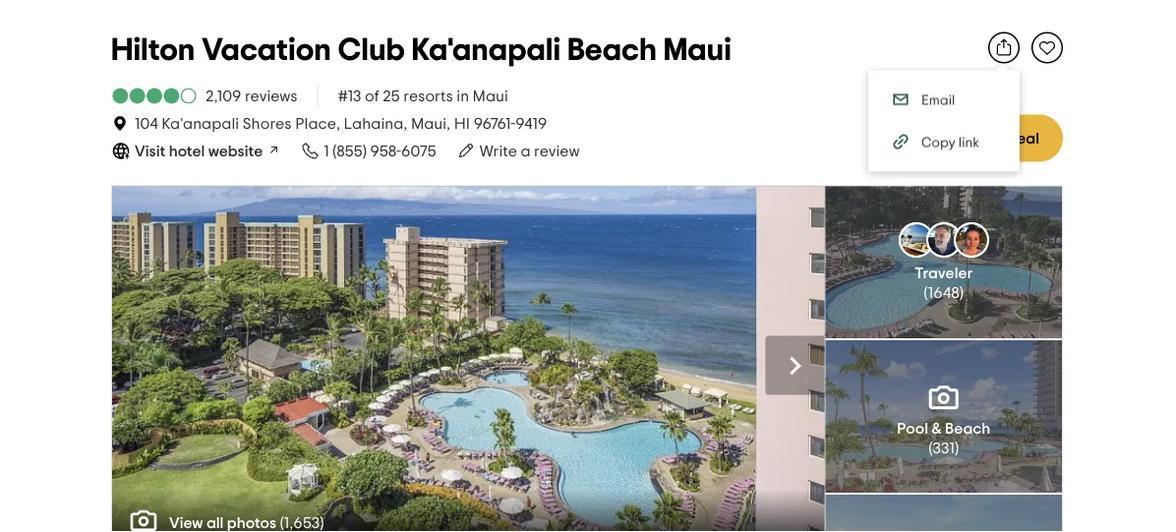 Task type: describe. For each thing, give the bounding box(es) containing it.
view
[[478, 356, 517, 375]]

( for view all photos ( 1,653 )
[[280, 516, 284, 531]]

hi
[[454, 116, 470, 131]]

1 (855) 958-6075
[[324, 143, 437, 159]]

1648
[[928, 285, 960, 301]]

#13 of 25 resorts in maui
[[338, 88, 508, 104]]

6075
[[401, 143, 437, 159]]

beach inside pool & beach ( 331 )
[[945, 421, 991, 436]]

of
[[365, 88, 380, 104]]

) for pool & beach ( 331 )
[[955, 440, 959, 456]]

traveler ( 1648 )
[[915, 265, 973, 301]]

view for view all photos ( 1,653 )
[[169, 516, 203, 531]]

pool & beach ( 331 )
[[897, 421, 991, 456]]

write a review
[[480, 143, 580, 159]]

copy
[[922, 136, 956, 150]]

958-
[[370, 143, 401, 159]]

96761-
[[474, 116, 516, 131]]

write
[[480, 143, 517, 159]]

shores
[[243, 116, 292, 131]]

visit
[[135, 143, 165, 159]]

#13
[[338, 88, 362, 104]]

full view
[[444, 356, 517, 375]]

website
[[208, 143, 263, 159]]

all
[[207, 516, 224, 531]]

104
[[135, 116, 158, 131]]

a
[[521, 143, 531, 159]]

visit hotel website
[[135, 143, 263, 159]]

view all photos ( 1,653 )
[[169, 516, 324, 531]]

hotel
[[169, 143, 205, 159]]

$863
[[886, 119, 939, 142]]

maui for hilton vacation club ka'anapali beach maui
[[664, 35, 732, 66]]

331
[[933, 440, 955, 456]]

pool
[[897, 421, 929, 436]]

hilton vacation club ka'anapali beach maui
[[111, 35, 732, 66]]

email
[[922, 93, 956, 107]]

) for view all photos ( 1,653 )
[[320, 516, 324, 531]]

maui for #13 of 25 resorts in maui
[[473, 88, 508, 104]]

place,
[[295, 116, 340, 131]]

0 horizontal spatial beach
[[568, 35, 657, 66]]

photos
[[227, 516, 277, 531]]



Task type: locate. For each thing, give the bounding box(es) containing it.
beach
[[568, 35, 657, 66], [945, 421, 991, 436]]

$863 hilton
[[886, 119, 939, 160]]

0 horizontal spatial ka'anapali
[[162, 116, 239, 131]]

1 vertical spatial (
[[929, 440, 933, 456]]

link
[[959, 136, 980, 150]]

0 vertical spatial view
[[970, 130, 1004, 146]]

ka'anapali up "in"
[[412, 35, 561, 66]]

(
[[924, 285, 928, 301], [929, 440, 933, 456], [280, 516, 284, 531]]

1
[[324, 143, 329, 159]]

traveler
[[915, 265, 973, 281]]

2 horizontal spatial (
[[929, 440, 933, 456]]

view left the "all"
[[169, 516, 203, 531]]

104 ka'anapali shores place, lahaina, maui, hi 96761-9419
[[135, 116, 547, 131]]

0 vertical spatial )
[[960, 285, 964, 301]]

save to a trip image
[[1038, 38, 1058, 58]]

lahaina,
[[344, 116, 408, 131]]

2 vertical spatial )
[[320, 516, 324, 531]]

0 vertical spatial beach
[[568, 35, 657, 66]]

) inside 'traveler ( 1648 )'
[[960, 285, 964, 301]]

0 vertical spatial maui
[[664, 35, 732, 66]]

2 vertical spatial (
[[280, 516, 284, 531]]

( inside pool & beach ( 331 )
[[929, 440, 933, 456]]

1 horizontal spatial view
[[970, 130, 1004, 146]]

maui
[[664, 35, 732, 66], [473, 88, 508, 104]]

0 horizontal spatial view
[[169, 516, 203, 531]]

1 horizontal spatial ka'anapali
[[412, 35, 561, 66]]

&
[[932, 421, 942, 436]]

1 (855) 958-6075 link
[[300, 140, 437, 162]]

view inside button
[[970, 130, 1004, 146]]

1 vertical spatial )
[[955, 440, 959, 456]]

2,109
[[206, 88, 241, 104]]

1 vertical spatial beach
[[945, 421, 991, 436]]

( right photos
[[280, 516, 284, 531]]

1 horizontal spatial (
[[924, 285, 928, 301]]

)
[[960, 285, 964, 301], [955, 440, 959, 456], [320, 516, 324, 531]]

view
[[970, 130, 1004, 146], [169, 516, 203, 531]]

( inside 'traveler ( 1648 )'
[[924, 285, 928, 301]]

view deal button
[[947, 115, 1063, 162]]

( down &
[[929, 440, 933, 456]]

club
[[338, 35, 405, 66]]

1 horizontal spatial beach
[[945, 421, 991, 436]]

ka'anapali
[[412, 35, 561, 66], [162, 116, 239, 131]]

hilton up '4.0 of 5 bubbles' image
[[111, 35, 195, 66]]

ka'anapali up 'visit hotel website' at the top left of the page
[[162, 116, 239, 131]]

1 vertical spatial maui
[[473, 88, 508, 104]]

share image
[[995, 38, 1014, 58]]

view left deal
[[970, 130, 1004, 146]]

25
[[383, 88, 400, 104]]

0 vertical spatial (
[[924, 285, 928, 301]]

( for pool & beach ( 331 )
[[929, 440, 933, 456]]

hilton inside $863 hilton
[[896, 145, 939, 160]]

4.0 of 5 bubbles image
[[111, 88, 198, 104]]

in
[[457, 88, 469, 104]]

0 horizontal spatial hilton
[[111, 35, 195, 66]]

review
[[534, 143, 580, 159]]

0 vertical spatial ka'anapali
[[412, 35, 561, 66]]

view for view deal
[[970, 130, 1004, 146]]

1,653
[[284, 516, 320, 531]]

copy link
[[922, 136, 980, 150]]

write a review link
[[456, 140, 580, 162]]

vacation
[[202, 35, 331, 66]]

1 horizontal spatial hilton
[[896, 145, 939, 160]]

0 horizontal spatial (
[[280, 516, 284, 531]]

resorts
[[404, 88, 453, 104]]

( down traveler
[[924, 285, 928, 301]]

2,109 reviews
[[206, 88, 298, 104]]

visit hotel website link
[[111, 140, 281, 162]]

1 vertical spatial view
[[169, 516, 203, 531]]

0 horizontal spatial maui
[[473, 88, 508, 104]]

view deal
[[970, 130, 1040, 146]]

) inside pool & beach ( 331 )
[[955, 440, 959, 456]]

0 vertical spatial hilton
[[111, 35, 195, 66]]

hilton down $863
[[896, 145, 939, 160]]

#13 of 25 resorts in maui link
[[338, 85, 508, 107]]

maui,
[[411, 116, 451, 131]]

(855)
[[333, 143, 367, 159]]

1 vertical spatial hilton
[[896, 145, 939, 160]]

deal
[[1008, 130, 1040, 146]]

full
[[444, 356, 474, 375]]

hilton
[[111, 35, 195, 66], [896, 145, 939, 160]]

reviews
[[245, 88, 298, 104]]

1 horizontal spatial maui
[[664, 35, 732, 66]]

1 vertical spatial ka'anapali
[[162, 116, 239, 131]]

9419
[[516, 116, 547, 131]]



Task type: vqa. For each thing, say whether or not it's contained in the screenshot.
the top the 'Maui'
yes



